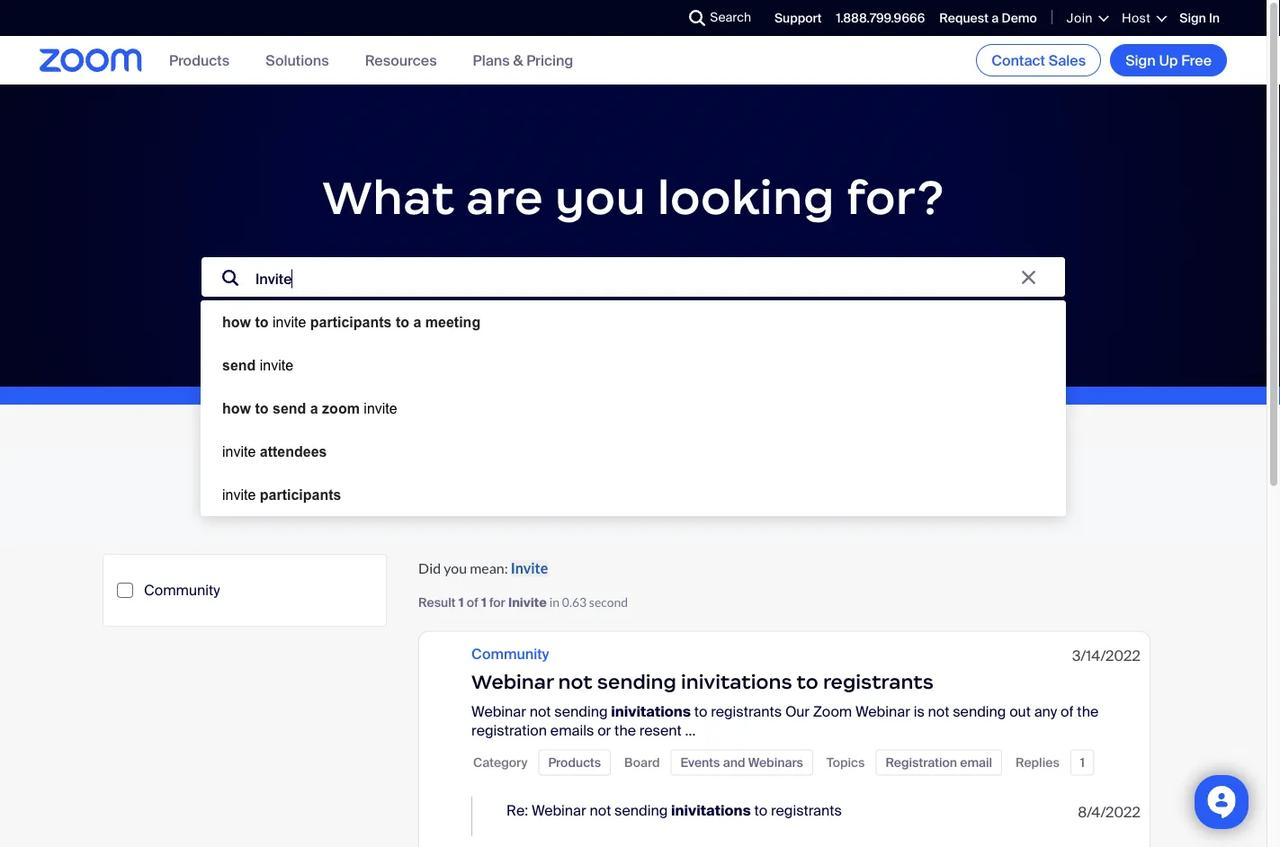 Task type: vqa. For each thing, say whether or not it's contained in the screenshot.
Meetings
no



Task type: locate. For each thing, give the bounding box(es) containing it.
contact
[[992, 51, 1046, 70]]

you
[[555, 168, 646, 227], [444, 560, 467, 577]]

send invite option
[[201, 344, 1066, 387]]

products inside what are you looking for? main content
[[548, 755, 601, 771]]

a left demo
[[992, 10, 999, 27]]

to down webinar not sending inivitations to registrants
[[695, 703, 708, 722]]

plans
[[473, 51, 510, 70]]

0 horizontal spatial sign
[[1126, 51, 1156, 70]]

webinar right re: on the bottom of page
[[532, 801, 586, 820]]

inivitations down events
[[671, 801, 751, 820]]

how to invite participants to a meeting option
[[201, 301, 1066, 344]]

1 vertical spatial community
[[472, 645, 549, 664]]

1 left for
[[481, 594, 487, 611]]

registration
[[886, 755, 958, 771]]

how inside the 'how to send a zoom invite' 'option'
[[222, 400, 251, 417]]

None search field
[[624, 4, 694, 32], [201, 257, 1066, 517], [624, 4, 694, 32], [201, 257, 1066, 517]]

2 vertical spatial a
[[310, 400, 318, 417]]

participants up the "zoom"
[[310, 314, 392, 330]]

0 vertical spatial a
[[992, 10, 999, 27]]

to up send invite
[[255, 314, 269, 330]]

1 vertical spatial how
[[222, 400, 251, 417]]

webinar not sending inivitations
[[472, 703, 691, 722]]

invite down invite attendees
[[222, 487, 256, 503]]

1 vertical spatial sign
[[1126, 51, 1156, 70]]

mean:
[[470, 560, 508, 577]]

sign left up
[[1126, 51, 1156, 70]]

registrants
[[823, 671, 934, 695], [711, 703, 782, 722], [771, 801, 842, 820]]

registration
[[472, 722, 547, 741]]

webinar up category
[[472, 703, 526, 722]]

0 vertical spatial send
[[222, 357, 256, 373]]

1 vertical spatial products
[[548, 755, 601, 771]]

sign up free
[[1126, 51, 1212, 70]]

0 vertical spatial of
[[467, 594, 478, 611]]

invite up send invite
[[273, 314, 306, 330]]

0.63
[[562, 594, 587, 610]]

result
[[419, 594, 456, 611]]

participants
[[310, 314, 392, 330], [260, 487, 341, 503]]

sign left in
[[1180, 10, 1207, 27]]

you up the search text box
[[555, 168, 646, 227]]

a inside how to invite participants to a meeting option
[[413, 314, 421, 330]]

inivitations up board
[[611, 703, 691, 722]]

how to send a zoom invite
[[222, 400, 397, 417]]

search image
[[690, 10, 706, 26], [222, 270, 238, 286], [222, 270, 238, 286]]

of left for
[[467, 594, 478, 611]]

invite participants option
[[201, 473, 1066, 517]]

webinar not sending inivitations to registrants
[[472, 671, 934, 695]]

re: webinar not sending inivitations to registrants
[[507, 801, 842, 820]]

join
[[1067, 10, 1093, 27]]

Search text field
[[202, 257, 1065, 301]]

1
[[459, 594, 464, 611], [481, 594, 487, 611], [1081, 755, 1085, 771]]

a left the "zoom"
[[310, 400, 318, 417]]

not right is
[[928, 703, 950, 722]]

sign for sign up free
[[1126, 51, 1156, 70]]

0 horizontal spatial of
[[467, 594, 478, 611]]

1 horizontal spatial a
[[413, 314, 421, 330]]

free
[[1182, 51, 1212, 70]]

did
[[419, 560, 441, 577]]

to down send invite
[[255, 400, 269, 417]]

plans & pricing link
[[473, 51, 574, 70]]

of right any
[[1061, 703, 1074, 722]]

events
[[681, 755, 720, 771]]

how inside how to invite participants to a meeting option
[[222, 314, 251, 330]]

products
[[169, 51, 230, 70], [548, 755, 601, 771]]

1 horizontal spatial community
[[472, 645, 549, 664]]

0 vertical spatial registrants
[[823, 671, 934, 695]]

resources button
[[365, 51, 437, 70]]

1 horizontal spatial sign
[[1180, 10, 1207, 27]]

sending left the out on the right bottom of page
[[953, 703, 1006, 722]]

inivitations for to registrants
[[681, 671, 792, 695]]

to inside 'option'
[[255, 400, 269, 417]]

registrants up "events and webinars"
[[711, 703, 782, 722]]

1 horizontal spatial products
[[548, 755, 601, 771]]

a
[[992, 10, 999, 27], [413, 314, 421, 330], [310, 400, 318, 417]]

and
[[723, 755, 746, 771]]

how down send invite
[[222, 400, 251, 417]]

community
[[144, 581, 220, 600], [472, 645, 549, 664]]

1 horizontal spatial of
[[1061, 703, 1074, 722]]

1 vertical spatial send
[[273, 400, 306, 417]]

the
[[1078, 703, 1099, 722], [615, 722, 636, 741]]

email
[[960, 755, 993, 771]]

invite button
[[511, 560, 548, 577]]

1 horizontal spatial 1
[[481, 594, 487, 611]]

participants down attendees
[[260, 487, 341, 503]]

to
[[255, 314, 269, 330], [396, 314, 409, 330], [255, 400, 269, 417], [797, 671, 819, 695], [695, 703, 708, 722], [755, 801, 768, 820]]

0 horizontal spatial the
[[615, 722, 636, 741]]

0 horizontal spatial a
[[310, 400, 318, 417]]

2 horizontal spatial 1
[[1081, 755, 1085, 771]]

send up attendees
[[273, 400, 306, 417]]

inivitations
[[681, 671, 792, 695], [611, 703, 691, 722], [671, 801, 751, 820]]

the right the "or"
[[615, 722, 636, 741]]

1 vertical spatial registrants
[[711, 703, 782, 722]]

registrants down webinars
[[771, 801, 842, 820]]

0 vertical spatial inivitations
[[681, 671, 792, 695]]

sending
[[597, 671, 677, 695], [555, 703, 608, 722], [953, 703, 1006, 722], [615, 801, 668, 820]]

webinar
[[472, 671, 554, 695], [472, 703, 526, 722], [856, 703, 911, 722], [532, 801, 586, 820]]

registrants up is
[[823, 671, 934, 695]]

1 right result
[[459, 594, 464, 611]]

invite attendees option
[[201, 430, 1066, 473]]

not
[[558, 671, 593, 695], [530, 703, 551, 722], [928, 703, 950, 722], [590, 801, 611, 820]]

send inside 'option'
[[273, 400, 306, 417]]

2 horizontal spatial a
[[992, 10, 999, 27]]

sending inside to registrants our zoom webinar is not sending out any of the registration emails or the resent ...
[[953, 703, 1006, 722]]

not down the community 'button'
[[530, 703, 551, 722]]

to left "meeting"
[[396, 314, 409, 330]]

support
[[775, 10, 822, 27]]

invite inside send invite "option"
[[260, 357, 293, 373]]

our
[[786, 703, 810, 722]]

plans & pricing
[[473, 51, 574, 70]]

send inside "option"
[[222, 357, 256, 373]]

products button
[[169, 51, 230, 70]]

1 horizontal spatial send
[[273, 400, 306, 417]]

invite up how to send a zoom invite
[[260, 357, 293, 373]]

what are you looking for? main content
[[0, 85, 1267, 848]]

0 vertical spatial how
[[222, 314, 251, 330]]

1 vertical spatial you
[[444, 560, 467, 577]]

1 vertical spatial inivitations
[[611, 703, 691, 722]]

sending right registration
[[555, 703, 608, 722]]

not inside to registrants our zoom webinar is not sending out any of the registration emails or the resent ...
[[928, 703, 950, 722]]

2 how from the top
[[222, 400, 251, 417]]

how
[[222, 314, 251, 330], [222, 400, 251, 417]]

0 horizontal spatial community
[[144, 581, 220, 600]]

invite right the "zoom"
[[364, 400, 397, 417]]

1 how from the top
[[222, 314, 251, 330]]

a left "meeting"
[[413, 314, 421, 330]]

1 right "replies"
[[1081, 755, 1085, 771]]

webinar inside to registrants our zoom webinar is not sending out any of the registration emails or the resent ...
[[856, 703, 911, 722]]

sending down board
[[615, 801, 668, 820]]

to registrants our zoom webinar is not sending out any of the registration emails or the resent ...
[[472, 703, 1099, 741]]

send
[[222, 357, 256, 373], [273, 400, 306, 417]]

0 horizontal spatial send
[[222, 357, 256, 373]]

request a demo link
[[940, 10, 1037, 27]]

0 vertical spatial sign
[[1180, 10, 1207, 27]]

registrants inside to registrants our zoom webinar is not sending out any of the registration emails or the resent ...
[[711, 703, 782, 722]]

1 horizontal spatial you
[[555, 168, 646, 227]]

you right did
[[444, 560, 467, 577]]

result 1 of 1 for inivite in 0.63 second
[[419, 594, 628, 611]]

clear image
[[1022, 271, 1036, 284]]

1 horizontal spatial the
[[1078, 703, 1099, 722]]

invite left attendees
[[222, 444, 256, 460]]

8/4/2022
[[1078, 803, 1141, 822]]

webinar left is
[[856, 703, 911, 722]]

0 vertical spatial you
[[555, 168, 646, 227]]

host button
[[1122, 10, 1166, 27]]

send up how to send a zoom invite
[[222, 357, 256, 373]]

0 vertical spatial products
[[169, 51, 230, 70]]

invite
[[273, 314, 306, 330], [260, 357, 293, 373], [364, 400, 397, 417], [222, 444, 256, 460], [222, 487, 256, 503]]

host
[[1122, 10, 1151, 27]]

a inside the 'how to send a zoom invite' 'option'
[[310, 400, 318, 417]]

the right any
[[1078, 703, 1099, 722]]

invite inside the 'how to send a zoom invite' 'option'
[[364, 400, 397, 417]]

inivitations up to registrants our zoom webinar is not sending out any of the registration emails or the resent ...
[[681, 671, 792, 695]]

sign
[[1180, 10, 1207, 27], [1126, 51, 1156, 70]]

1 vertical spatial a
[[413, 314, 421, 330]]

how up send invite
[[222, 314, 251, 330]]

to down webinars
[[755, 801, 768, 820]]

or
[[598, 722, 611, 741]]

1 vertical spatial of
[[1061, 703, 1074, 722]]

0 horizontal spatial products
[[169, 51, 230, 70]]



Task type: describe. For each thing, give the bounding box(es) containing it.
webinars
[[748, 755, 803, 771]]

not down the "or"
[[590, 801, 611, 820]]

up
[[1159, 51, 1178, 70]]

out
[[1010, 703, 1031, 722]]

resources
[[365, 51, 437, 70]]

emails
[[551, 722, 594, 741]]

pricing
[[527, 51, 574, 70]]

invite inside invite attendees option
[[222, 444, 256, 460]]

inivitations for to registrants our zoom webinar is not sending out any of the registration emails or the resent ...
[[611, 703, 691, 722]]

solutions button
[[266, 51, 329, 70]]

inivite
[[508, 594, 547, 611]]

how to invite participants to a meeting
[[222, 314, 481, 330]]

request
[[940, 10, 989, 27]]

did you mean: invite
[[419, 560, 548, 577]]

to inside to registrants our zoom webinar is not sending out any of the registration emails or the resent ...
[[695, 703, 708, 722]]

topics
[[827, 755, 865, 771]]

sales
[[1049, 51, 1086, 70]]

demo
[[1002, 10, 1037, 27]]

sign in link
[[1180, 10, 1220, 27]]

invite inside invite participants option
[[222, 487, 256, 503]]

community button
[[472, 645, 549, 664]]

for
[[489, 594, 505, 611]]

0 vertical spatial community
[[144, 581, 220, 600]]

contact sales link
[[977, 44, 1102, 76]]

are
[[466, 168, 544, 227]]

zoom
[[813, 703, 852, 722]]

of inside to registrants our zoom webinar is not sending out any of the registration emails or the resent ...
[[1061, 703, 1074, 722]]

2 vertical spatial inivitations
[[671, 801, 751, 820]]

search suggestions list box
[[201, 301, 1066, 517]]

webinar down the community 'button'
[[472, 671, 554, 695]]

invite inside how to invite participants to a meeting option
[[273, 314, 306, 330]]

1.888.799.9666
[[836, 10, 925, 27]]

sign for sign in
[[1180, 10, 1207, 27]]

0 vertical spatial participants
[[310, 314, 392, 330]]

events and webinars
[[681, 755, 803, 771]]

board
[[625, 755, 660, 771]]

in
[[1209, 10, 1220, 27]]

registration email
[[886, 755, 993, 771]]

how for how to send a zoom invite
[[222, 400, 251, 417]]

attendees
[[260, 444, 327, 460]]

0 horizontal spatial you
[[444, 560, 467, 577]]

send invite
[[222, 357, 293, 373]]

second
[[589, 594, 628, 610]]

how to send a zoom invite option
[[201, 387, 1066, 430]]

join button
[[1067, 10, 1108, 27]]

3/14/2022
[[1073, 647, 1141, 666]]

to up the our
[[797, 671, 819, 695]]

re:
[[507, 801, 528, 820]]

is
[[914, 703, 925, 722]]

request a demo
[[940, 10, 1037, 27]]

0 horizontal spatial 1
[[459, 594, 464, 611]]

how for how to invite participants to a meeting
[[222, 314, 251, 330]]

invite attendees
[[222, 444, 327, 460]]

sign up free link
[[1111, 44, 1227, 76]]

&
[[513, 51, 523, 70]]

support link
[[775, 10, 822, 27]]

resent
[[640, 722, 682, 741]]

invite participants
[[222, 487, 341, 503]]

zoom
[[322, 400, 360, 417]]

what
[[322, 168, 455, 227]]

solutions
[[266, 51, 329, 70]]

search
[[710, 9, 751, 26]]

meeting
[[425, 314, 481, 330]]

contact sales
[[992, 51, 1086, 70]]

category
[[473, 755, 528, 771]]

replies
[[1016, 755, 1060, 771]]

for?
[[847, 168, 945, 227]]

1 vertical spatial participants
[[260, 487, 341, 503]]

zoom logo image
[[40, 49, 142, 72]]

looking
[[658, 168, 835, 227]]

in
[[550, 594, 560, 610]]

search image
[[690, 10, 706, 26]]

any
[[1035, 703, 1058, 722]]

invite
[[511, 560, 548, 577]]

clear image
[[1022, 271, 1036, 284]]

not up webinar not sending inivitations
[[558, 671, 593, 695]]

sign in
[[1180, 10, 1220, 27]]

sending up resent
[[597, 671, 677, 695]]

1.888.799.9666 link
[[836, 10, 925, 27]]

what are you looking for?
[[322, 168, 945, 227]]

...
[[685, 722, 696, 741]]

2 vertical spatial registrants
[[771, 801, 842, 820]]



